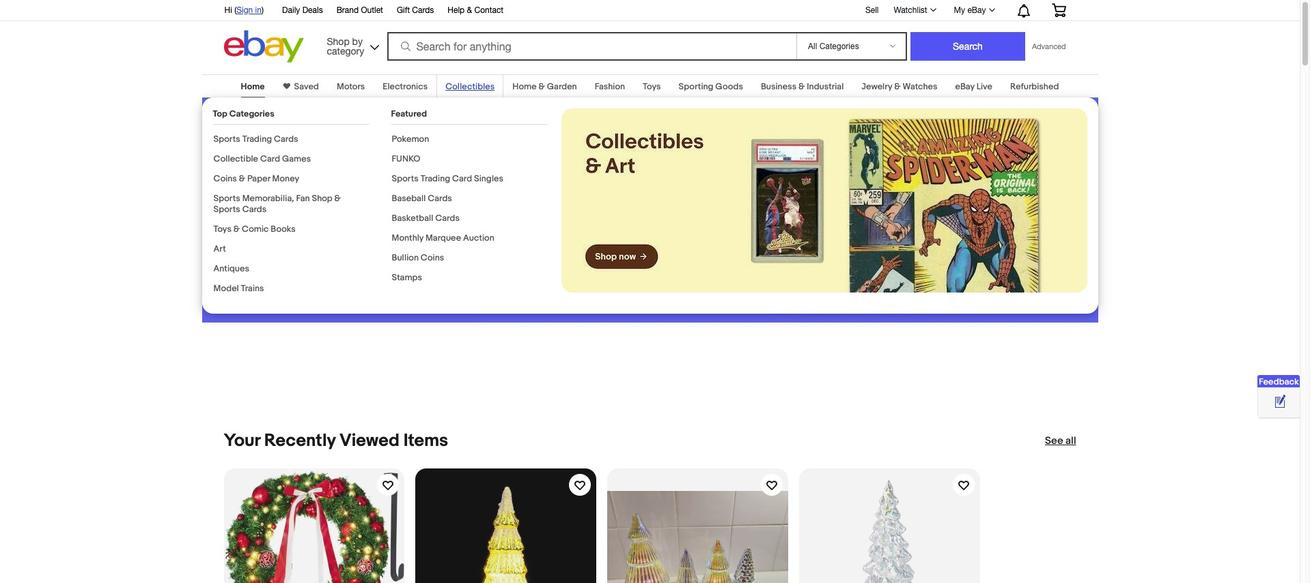 Task type: describe. For each thing, give the bounding box(es) containing it.
daily deals link
[[282, 3, 323, 18]]

coins & paper money
[[213, 173, 299, 184]]

art
[[213, 244, 226, 255]]

collectibles
[[445, 81, 495, 92]]

sell link
[[859, 5, 885, 15]]

collectible
[[213, 154, 258, 165]]

your
[[224, 431, 260, 452]]

industrial
[[807, 81, 844, 92]]

sporting goods
[[679, 81, 743, 92]]

savings
[[273, 108, 365, 140]]

gift cards
[[397, 5, 434, 15]]

none submit inside shop by category banner
[[910, 32, 1025, 61]]

jewelry & watches link
[[861, 81, 937, 92]]

hi ( sign in )
[[224, 5, 264, 15]]

see
[[1045, 435, 1063, 448]]

the savings continue main content
[[0, 66, 1300, 584]]

card inside top categories element
[[260, 154, 280, 165]]

& inside sports memorabilia, fan shop & sports cards
[[334, 193, 341, 204]]

contact
[[474, 5, 503, 15]]

antiques link
[[213, 264, 249, 275]]

sports memorabilia, fan shop & sports cards link
[[213, 193, 341, 215]]

stamps
[[392, 273, 422, 283]]

viewed
[[339, 431, 400, 452]]

advanced link
[[1025, 33, 1073, 60]]

home for home & garden
[[512, 81, 537, 92]]

brands.
[[224, 193, 266, 208]]

coins & paper money link
[[213, 173, 299, 184]]

your
[[362, 178, 386, 193]]

fashion link
[[595, 81, 625, 92]]

monthly
[[392, 233, 424, 244]]

home & garden link
[[512, 81, 577, 92]]

bullion
[[392, 253, 419, 264]]

collectible card games link
[[213, 154, 311, 165]]

jewelry & watches
[[861, 81, 937, 92]]

collectibles link
[[445, 81, 495, 92]]

motors link
[[337, 81, 365, 92]]

deals
[[311, 178, 342, 193]]

sports trading cards
[[213, 134, 298, 145]]

memorabilia,
[[242, 193, 294, 204]]

toys & comic books link
[[213, 224, 296, 235]]

all
[[1066, 435, 1076, 448]]

continue
[[224, 140, 330, 172]]

trains
[[241, 283, 264, 294]]

now
[[289, 233, 311, 247]]

funko link
[[392, 154, 420, 165]]

top categories
[[213, 109, 274, 120]]

live
[[977, 81, 992, 92]]

gift cards link
[[397, 3, 434, 18]]

ebay live link
[[955, 81, 992, 92]]

monthly marquee auction link
[[392, 233, 494, 244]]

top
[[213, 109, 227, 120]]

the savings continue shop exclusive deals on your favorite brands.
[[224, 108, 431, 208]]

fan
[[296, 193, 310, 204]]

my ebay
[[954, 5, 986, 15]]

& for garden
[[539, 81, 545, 92]]

fashion
[[595, 81, 625, 92]]

gift
[[397, 5, 410, 15]]

shop by category
[[327, 36, 364, 56]]

goods
[[715, 81, 743, 92]]

sell
[[865, 5, 879, 15]]

get
[[236, 233, 256, 247]]

watches
[[903, 81, 937, 92]]

brand outlet
[[336, 5, 383, 15]]

)
[[262, 5, 264, 15]]

sports for sports trading card singles
[[392, 173, 419, 184]]

top categories element
[[213, 109, 369, 303]]

daily
[[282, 5, 300, 15]]

help & contact
[[448, 5, 503, 15]]

exclusive
[[256, 178, 309, 193]]

ebay inside account navigation
[[967, 5, 986, 15]]

sign
[[237, 5, 253, 15]]

sports memorabilia, fan shop & sports cards
[[213, 193, 341, 215]]

your shopping cart image
[[1051, 3, 1067, 17]]

account navigation
[[217, 0, 1076, 21]]

model
[[213, 283, 239, 294]]

cards up games
[[274, 134, 298, 145]]

my ebay link
[[946, 2, 1001, 18]]

model trains
[[213, 283, 264, 294]]

business & industrial link
[[761, 81, 844, 92]]

home & garden
[[512, 81, 577, 92]]

sports up "toys & comic books" link
[[213, 204, 240, 215]]

bullion coins
[[392, 253, 444, 264]]

sports trading cards link
[[213, 134, 298, 145]]

shop inside shop by category
[[327, 36, 350, 47]]

my
[[954, 5, 965, 15]]

ebay inside the savings continue main content
[[955, 81, 975, 92]]



Task type: locate. For each thing, give the bounding box(es) containing it.
0 vertical spatial shop
[[327, 36, 350, 47]]

sports for sports memorabilia, fan shop & sports cards
[[213, 193, 240, 204]]

jewelry
[[861, 81, 892, 92]]

your recently viewed items link
[[224, 431, 448, 452]]

feedback
[[1259, 377, 1299, 388]]

home
[[241, 81, 265, 92], [512, 81, 537, 92]]

featured element
[[391, 109, 547, 303]]

shop up 'brands.'
[[224, 178, 253, 193]]

0 vertical spatial trading
[[242, 134, 272, 145]]

& left garden
[[539, 81, 545, 92]]

money
[[272, 173, 299, 184]]

coins down "collectible"
[[213, 173, 237, 184]]

0 horizontal spatial coins
[[213, 173, 237, 184]]

marquee
[[426, 233, 461, 244]]

shop inside the savings continue shop exclusive deals on your favorite brands.
[[224, 178, 253, 193]]

funko
[[392, 154, 420, 165]]

monthly marquee auction
[[392, 233, 494, 244]]

sports
[[213, 134, 240, 145], [392, 173, 419, 184], [213, 193, 240, 204], [213, 204, 240, 215]]

cards inside gift cards link
[[412, 5, 434, 15]]

toys for toys link
[[643, 81, 661, 92]]

coins inside top categories element
[[213, 173, 237, 184]]

shop
[[327, 36, 350, 47], [224, 178, 253, 193], [312, 193, 332, 204]]

watchlist
[[894, 5, 927, 15]]

pokemon link
[[392, 134, 429, 145]]

on
[[345, 178, 359, 193]]

baseball cards link
[[392, 193, 452, 204]]

deals
[[302, 5, 323, 15]]

the savings continue link
[[224, 108, 450, 173]]

1 horizontal spatial home
[[512, 81, 537, 92]]

trading inside top categories element
[[242, 134, 272, 145]]

1 home from the left
[[241, 81, 265, 92]]

toys
[[643, 81, 661, 92], [213, 224, 232, 235]]

in
[[255, 5, 262, 15]]

& for contact
[[467, 5, 472, 15]]

1 horizontal spatial toys
[[643, 81, 661, 92]]

toys right fashion in the top of the page
[[643, 81, 661, 92]]

1 vertical spatial trading
[[421, 173, 450, 184]]

1 horizontal spatial card
[[452, 173, 472, 184]]

cards
[[412, 5, 434, 15], [274, 134, 298, 145], [428, 193, 452, 204], [242, 204, 267, 215], [435, 213, 460, 224]]

categories
[[229, 109, 274, 120]]

hi
[[224, 5, 232, 15]]

games
[[282, 154, 311, 165]]

1 vertical spatial ebay
[[955, 81, 975, 92]]

brand outlet link
[[336, 3, 383, 18]]

& right jewelry
[[894, 81, 901, 92]]

outlet
[[361, 5, 383, 15]]

baseball cards
[[392, 193, 452, 204]]

cards inside sports memorabilia, fan shop & sports cards
[[242, 204, 267, 215]]

& for industrial
[[798, 81, 805, 92]]

sporting
[[679, 81, 713, 92]]

trading inside featured element
[[421, 173, 450, 184]]

business
[[761, 81, 797, 92]]

trading for cards
[[242, 134, 272, 145]]

electronics
[[383, 81, 428, 92]]

& right the 'help'
[[467, 5, 472, 15]]

& left "comic"
[[233, 224, 240, 235]]

garden
[[547, 81, 577, 92]]

shop inside sports memorabilia, fan shop & sports cards
[[312, 193, 332, 204]]

comic
[[242, 224, 269, 235]]

&
[[467, 5, 472, 15], [539, 81, 545, 92], [798, 81, 805, 92], [894, 81, 901, 92], [239, 173, 245, 184], [334, 193, 341, 204], [233, 224, 240, 235]]

0 vertical spatial card
[[260, 154, 280, 165]]

1 vertical spatial coins
[[421, 253, 444, 264]]

1 vertical spatial toys
[[213, 224, 232, 235]]

0 horizontal spatial toys
[[213, 224, 232, 235]]

None submit
[[910, 32, 1025, 61]]

1 vertical spatial card
[[452, 173, 472, 184]]

sports up "collectible"
[[213, 134, 240, 145]]

& for paper
[[239, 173, 245, 184]]

1 vertical spatial shop
[[224, 178, 253, 193]]

cards for gift
[[412, 5, 434, 15]]

shop for savings
[[224, 178, 253, 193]]

toys up art link
[[213, 224, 232, 235]]

baseball
[[392, 193, 426, 204]]

coins down monthly marquee auction link
[[421, 253, 444, 264]]

2 vertical spatial shop
[[312, 193, 332, 204]]

get them now link
[[224, 225, 345, 256]]

sports down coins & paper money
[[213, 193, 240, 204]]

& right the business
[[798, 81, 805, 92]]

1 horizontal spatial coins
[[421, 253, 444, 264]]

0 horizontal spatial trading
[[242, 134, 272, 145]]

stamps link
[[392, 273, 422, 283]]

cards for baseball
[[428, 193, 452, 204]]

card
[[260, 154, 280, 165], [452, 173, 472, 184]]

& for watches
[[894, 81, 901, 92]]

saved
[[294, 81, 319, 92]]

cards right the 'gift'
[[412, 5, 434, 15]]

home left garden
[[512, 81, 537, 92]]

2 home from the left
[[512, 81, 537, 92]]

0 vertical spatial coins
[[213, 173, 237, 184]]

collectible card games
[[213, 154, 311, 165]]

get them now
[[236, 233, 314, 247]]

basketball
[[392, 213, 433, 224]]

Search for anything text field
[[389, 33, 794, 59]]

basketball cards link
[[392, 213, 460, 224]]

card inside featured element
[[452, 173, 472, 184]]

& inside account navigation
[[467, 5, 472, 15]]

ebay left live
[[955, 81, 975, 92]]

saved link
[[290, 81, 319, 92]]

home for home
[[241, 81, 265, 92]]

home up categories
[[241, 81, 265, 92]]

see all
[[1045, 435, 1076, 448]]

coins inside featured element
[[421, 253, 444, 264]]

them
[[259, 233, 287, 247]]

refurbished link
[[1010, 81, 1059, 92]]

cards for basketball
[[435, 213, 460, 224]]

sports inside featured element
[[392, 173, 419, 184]]

& down deals
[[334, 193, 341, 204]]

see all link
[[1045, 435, 1076, 449]]

collectibles & art - shop now image
[[561, 109, 1087, 293]]

trading for card
[[421, 173, 450, 184]]

shop by category banner
[[217, 0, 1076, 66]]

sports trading card singles link
[[392, 173, 503, 184]]

paper
[[247, 173, 270, 184]]

shop down deals
[[312, 193, 332, 204]]

0 horizontal spatial card
[[260, 154, 280, 165]]

motors
[[337, 81, 365, 92]]

toys for toys & comic books
[[213, 224, 232, 235]]

brand
[[336, 5, 359, 15]]

toys inside top categories element
[[213, 224, 232, 235]]

sports for sports trading cards
[[213, 134, 240, 145]]

& left paper
[[239, 173, 245, 184]]

by
[[352, 36, 363, 47]]

trading
[[242, 134, 272, 145], [421, 173, 450, 184]]

sports down the funko on the top of the page
[[392, 173, 419, 184]]

cards up marquee
[[435, 213, 460, 224]]

1 horizontal spatial trading
[[421, 173, 450, 184]]

bullion coins link
[[392, 253, 444, 264]]

pokemon
[[392, 134, 429, 145]]

singles
[[474, 173, 503, 184]]

trading up baseball cards link
[[421, 173, 450, 184]]

card left singles
[[452, 173, 472, 184]]

antiques
[[213, 264, 249, 275]]

(
[[234, 5, 237, 15]]

books
[[271, 224, 296, 235]]

card up paper
[[260, 154, 280, 165]]

refurbished
[[1010, 81, 1059, 92]]

& for comic
[[233, 224, 240, 235]]

toys link
[[643, 81, 661, 92]]

recently
[[264, 431, 336, 452]]

cards up toys & comic books on the left top of page
[[242, 204, 267, 215]]

shop for memorabilia,
[[312, 193, 332, 204]]

0 vertical spatial toys
[[643, 81, 661, 92]]

shop left by at top
[[327, 36, 350, 47]]

ebay live
[[955, 81, 992, 92]]

daily deals
[[282, 5, 323, 15]]

sporting goods link
[[679, 81, 743, 92]]

cards down sports trading card singles
[[428, 193, 452, 204]]

ebay right my
[[967, 5, 986, 15]]

trading up collectible card games link
[[242, 134, 272, 145]]

0 horizontal spatial home
[[241, 81, 265, 92]]

the
[[224, 108, 267, 140]]

0 vertical spatial ebay
[[967, 5, 986, 15]]



Task type: vqa. For each thing, say whether or not it's contained in the screenshot.
See all
yes



